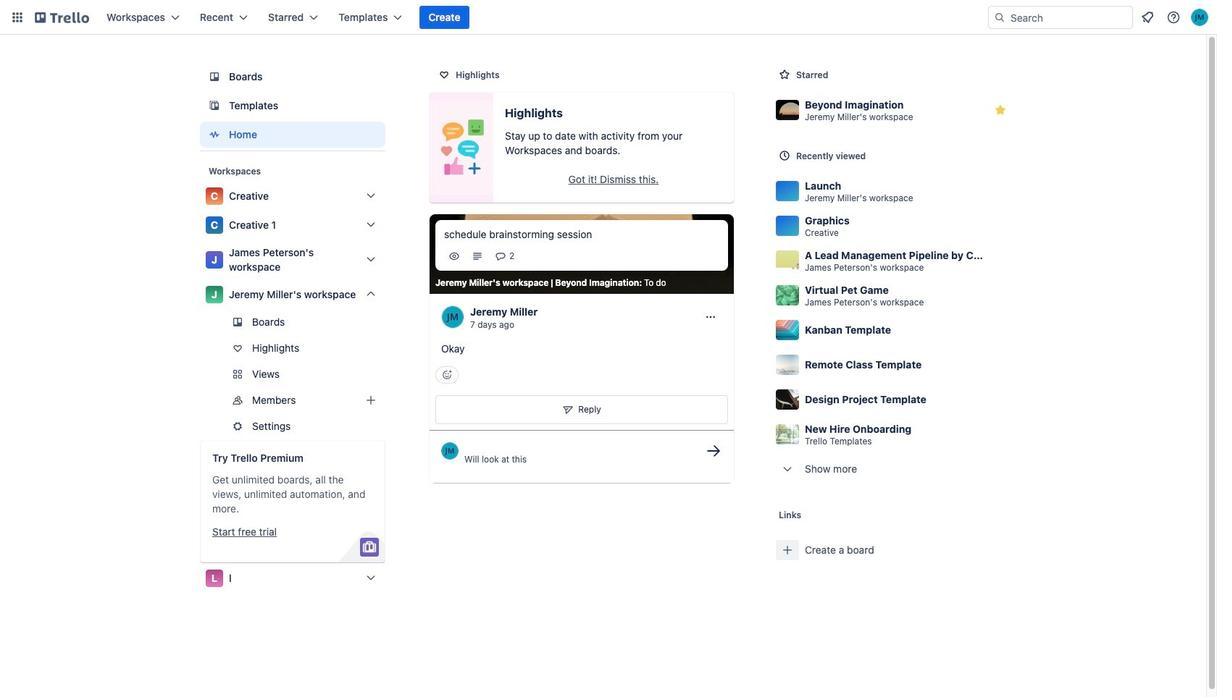 Task type: vqa. For each thing, say whether or not it's contained in the screenshot.
the template board ICON
yes



Task type: locate. For each thing, give the bounding box(es) containing it.
click to star beyond imagination. it will show up at the top of your boards list. image
[[994, 103, 1008, 117]]

add image
[[362, 392, 380, 409]]

open information menu image
[[1167, 10, 1181, 25]]

primary element
[[0, 0, 1217, 35]]

0 notifications image
[[1139, 9, 1157, 26]]

Search field
[[1006, 7, 1133, 28]]

back to home image
[[35, 6, 89, 29]]



Task type: describe. For each thing, give the bounding box(es) containing it.
home image
[[206, 126, 223, 143]]

search image
[[994, 12, 1006, 23]]

add reaction image
[[436, 366, 459, 384]]

template board image
[[206, 97, 223, 114]]

jeremy miller (jeremymiller198) image
[[1191, 9, 1209, 26]]

board image
[[206, 68, 223, 86]]



